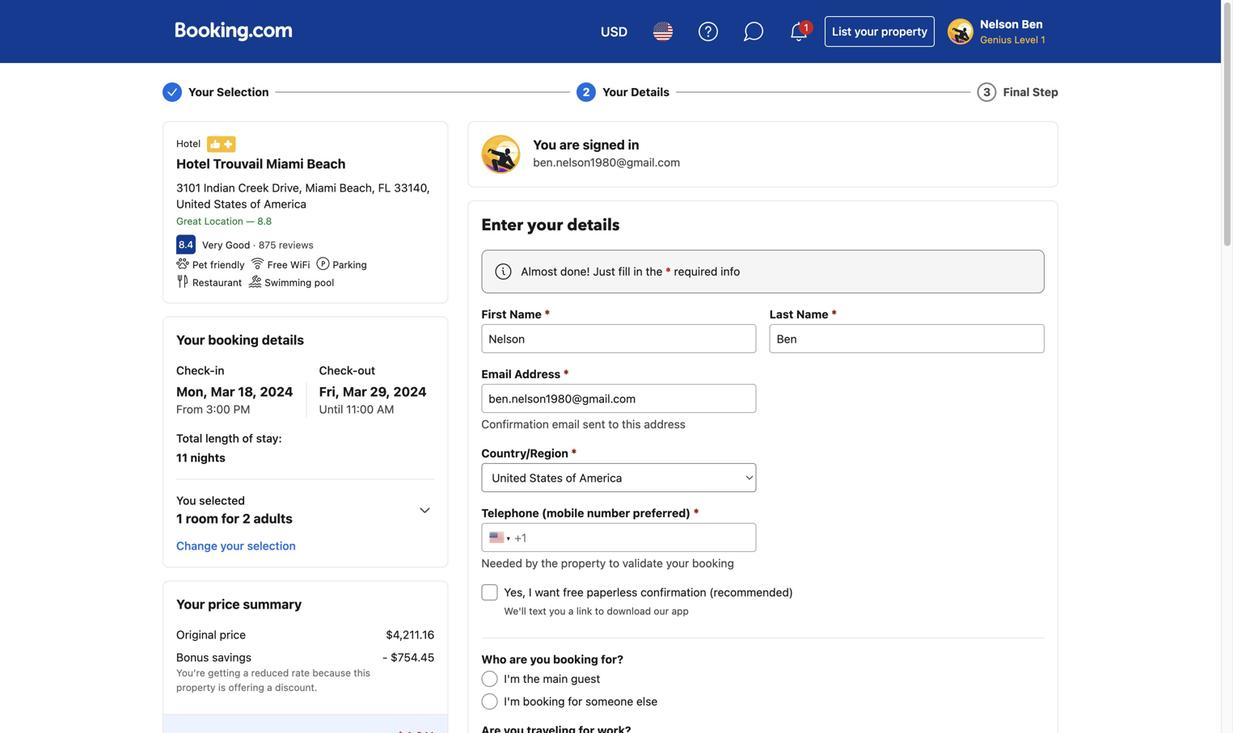 Task type: describe. For each thing, give the bounding box(es) containing it.
you are signed in ben.nelson1980@gmail.com
[[533, 137, 680, 169]]

needed
[[481, 557, 522, 570]]

your for enter
[[527, 214, 563, 237]]

rated very good element
[[202, 239, 250, 251]]

link
[[577, 606, 592, 617]]

875
[[259, 239, 276, 251]]

text
[[529, 606, 546, 617]]

you're
[[176, 667, 205, 679]]

email
[[481, 368, 512, 381]]

(mobile
[[542, 507, 584, 520]]

·
[[253, 239, 256, 251]]

in inside check-in mon, mar 18, 2024 from 3:00 pm
[[215, 364, 224, 377]]

name for last name *
[[796, 308, 829, 321]]

29,
[[370, 384, 390, 399]]

hotel trouvail miami beach
[[176, 156, 346, 171]]

step
[[1033, 85, 1059, 99]]

just
[[593, 265, 615, 278]]

* right last
[[831, 307, 837, 321]]

country/region *
[[481, 446, 577, 460]]

fill
[[618, 265, 631, 278]]

8.4
[[179, 239, 193, 250]]

mon,
[[176, 384, 208, 399]]

* down email
[[571, 446, 577, 460]]

booking up "guest" at the left
[[553, 653, 598, 666]]

1 inside you selected 1 room for  2 adults
[[176, 511, 183, 526]]

required
[[674, 265, 718, 278]]

your for your price summary
[[176, 597, 205, 612]]

genius
[[980, 34, 1012, 45]]

1 vertical spatial you
[[530, 653, 550, 666]]

your details
[[603, 85, 670, 99]]

list your property
[[832, 25, 928, 38]]

3101 indian creek drive, miami beach, fl 33140, united states of america great location — 8.8
[[176, 181, 430, 227]]

pool
[[314, 277, 334, 288]]

1 inside button
[[804, 22, 809, 33]]

your for list
[[855, 25, 878, 38]]

1 vertical spatial to
[[609, 557, 620, 570]]

who are you booking for?
[[481, 653, 623, 666]]

change your selection link
[[170, 532, 302, 561]]

3
[[983, 85, 991, 99]]

telephone (mobile number preferred) *
[[481, 506, 699, 520]]

address
[[644, 418, 686, 431]]

your for change
[[220, 539, 244, 553]]

from
[[176, 403, 203, 416]]

of inside total length of stay: 11 nights
[[242, 432, 253, 445]]

level
[[1015, 34, 1038, 45]]

details for enter your details
[[567, 214, 620, 237]]

* down almost
[[545, 307, 550, 321]]

enter
[[481, 214, 523, 237]]

list your property link
[[825, 16, 935, 47]]

preferred)
[[633, 507, 691, 520]]

is
[[218, 682, 226, 693]]

you inside yes, i want free paperless confirmation (recommended) we'll text you a link to download our app
[[549, 606, 566, 617]]

nights
[[190, 451, 226, 464]]

final
[[1003, 85, 1030, 99]]

parking
[[333, 259, 367, 270]]

2 inside you selected 1 room for  2 adults
[[242, 511, 250, 526]]

a inside yes, i want free paperless confirmation (recommended) we'll text you a link to download our app
[[568, 606, 574, 617]]

info
[[721, 265, 740, 278]]

change your selection
[[176, 539, 296, 553]]

email
[[552, 418, 580, 431]]

else
[[636, 695, 658, 708]]

enter your details
[[481, 214, 620, 237]]

want
[[535, 586, 560, 599]]

restaurant
[[192, 277, 242, 288]]

last name *
[[770, 307, 837, 321]]

$4,211.16
[[386, 628, 435, 642]]

in inside you are signed in ben.nelson1980@gmail.com
[[628, 137, 639, 152]]

very
[[202, 239, 223, 251]]

sent
[[583, 418, 605, 431]]

needed by the property to validate your booking
[[481, 557, 734, 570]]

united
[[176, 197, 211, 211]]

1 horizontal spatial this
[[622, 418, 641, 431]]

hotel for hotel trouvail miami beach
[[176, 156, 210, 171]]

this inside 'bonus savings you're getting a reduced rate because this property is offering a discount.'
[[354, 667, 370, 679]]

11:00 am
[[346, 403, 394, 416]]

check- for fri,
[[319, 364, 358, 377]]

your booking details
[[176, 332, 304, 348]]

2 horizontal spatial the
[[646, 265, 663, 278]]

i'm for i'm booking for someone else
[[504, 695, 520, 708]]

3:00 pm
[[206, 403, 250, 416]]

your price summary
[[176, 597, 302, 612]]

paperless
[[587, 586, 638, 599]]

original
[[176, 628, 217, 642]]

the inside who are you booking for? element
[[523, 672, 540, 686]]

selection
[[217, 85, 269, 99]]

* right "preferred)"
[[694, 506, 699, 520]]

2024 for mon, mar 18, 2024
[[260, 384, 293, 399]]

fri,
[[319, 384, 340, 399]]

beach,
[[339, 181, 375, 194]]

app
[[672, 606, 689, 617]]

almost
[[521, 265, 557, 278]]

trouvail
[[213, 156, 263, 171]]

+1 text field
[[481, 523, 757, 552]]

details for your booking details
[[262, 332, 304, 348]]

* left required
[[666, 265, 671, 278]]

miami inside 3101 indian creek drive, miami beach, fl 33140, united states of america great location — 8.8
[[305, 181, 336, 194]]

details
[[631, 85, 670, 99]]

rate
[[292, 667, 310, 679]]

8.8
[[257, 215, 272, 227]]

discount.
[[275, 682, 317, 693]]

check-out fri, mar 29, 2024 until 11:00 am
[[319, 364, 427, 416]]

price for original
[[220, 628, 246, 642]]

i'm for i'm the main guest
[[504, 672, 520, 686]]

summary
[[243, 597, 302, 612]]

drive,
[[272, 181, 302, 194]]

last
[[770, 308, 794, 321]]

Double-check for typos text field
[[481, 384, 757, 413]]

until
[[319, 403, 343, 416]]

free
[[563, 586, 584, 599]]

usd
[[601, 24, 628, 39]]

bonus
[[176, 651, 209, 664]]

mar for 18,
[[211, 384, 235, 399]]

booking.com online hotel reservations image
[[175, 22, 292, 41]]

great
[[176, 215, 202, 227]]

your for your details
[[603, 85, 628, 99]]

i
[[529, 586, 532, 599]]

of inside 3101 indian creek drive, miami beach, fl 33140, united states of america great location — 8.8
[[250, 197, 261, 211]]



Task type: locate. For each thing, give the bounding box(es) containing it.
1 horizontal spatial a
[[267, 682, 272, 693]]

2
[[583, 85, 590, 99], [242, 511, 250, 526]]

your for your booking details
[[176, 332, 205, 348]]

your right enter
[[527, 214, 563, 237]]

miami
[[266, 156, 304, 171], [305, 181, 336, 194]]

2 vertical spatial a
[[267, 682, 272, 693]]

1 button
[[780, 12, 819, 51]]

bonus savings you're getting a reduced rate because this property is offering a discount.
[[176, 651, 370, 693]]

1 vertical spatial hotel
[[176, 156, 210, 171]]

nelson ben genius level 1
[[980, 17, 1046, 45]]

2 horizontal spatial property
[[881, 25, 928, 38]]

2 hotel from the top
[[176, 156, 210, 171]]

to right sent
[[608, 418, 619, 431]]

-
[[382, 651, 388, 664]]

0 horizontal spatial name
[[509, 308, 542, 321]]

booking up the "(recommended)"
[[692, 557, 734, 570]]

a left link
[[568, 606, 574, 617]]

in right signed
[[628, 137, 639, 152]]

confirmation email sent to this address
[[481, 418, 686, 431]]

0 vertical spatial 2
[[583, 85, 590, 99]]

1 hotel from the top
[[176, 138, 201, 149]]

1 name from the left
[[509, 308, 542, 321]]

price up savings
[[220, 628, 246, 642]]

price
[[208, 597, 240, 612], [220, 628, 246, 642]]

you inside you are signed in ben.nelson1980@gmail.com
[[533, 137, 557, 152]]

1 vertical spatial i'm
[[504, 695, 520, 708]]

booking up check-in mon, mar 18, 2024 from 3:00 pm
[[208, 332, 259, 348]]

i'm the main guest
[[504, 672, 600, 686]]

2 left your details
[[583, 85, 590, 99]]

free wifi
[[267, 259, 310, 270]]

1 left room
[[176, 511, 183, 526]]

33140,
[[394, 181, 430, 194]]

free
[[267, 259, 288, 270]]

2 vertical spatial to
[[595, 606, 604, 617]]

number
[[587, 507, 630, 520]]

1 mar from the left
[[211, 384, 235, 399]]

1 horizontal spatial the
[[541, 557, 558, 570]]

2 mar from the left
[[343, 384, 367, 399]]

0 horizontal spatial check-
[[176, 364, 215, 377]]

property inside 'bonus savings you're getting a reduced rate because this property is offering a discount.'
[[176, 682, 216, 693]]

guest
[[571, 672, 600, 686]]

your up original
[[176, 597, 205, 612]]

1 vertical spatial price
[[220, 628, 246, 642]]

you up i'm the main guest
[[530, 653, 550, 666]]

list
[[832, 25, 852, 38]]

3101 indian creek drive, miami beach, fl 33140, united states of america button
[[176, 180, 435, 212]]

1 vertical spatial you
[[176, 494, 196, 507]]

who are you booking for? element
[[481, 652, 1045, 710]]

1 horizontal spatial miami
[[305, 181, 336, 194]]

1 i'm from the top
[[504, 672, 520, 686]]

check-in mon, mar 18, 2024 from 3:00 pm
[[176, 364, 293, 416]]

1 left list
[[804, 22, 809, 33]]

0 vertical spatial 1
[[804, 22, 809, 33]]

booking
[[208, 332, 259, 348], [692, 557, 734, 570], [553, 653, 598, 666], [523, 695, 565, 708]]

signed
[[583, 137, 625, 152]]

total length of stay: 11 nights
[[176, 432, 282, 464]]

of down creek
[[250, 197, 261, 211]]

the right by
[[541, 557, 558, 570]]

your up mon,
[[176, 332, 205, 348]]

by
[[525, 557, 538, 570]]

are for who
[[509, 653, 527, 666]]

2 horizontal spatial a
[[568, 606, 574, 617]]

of left stay:
[[242, 432, 253, 445]]

1 vertical spatial a
[[243, 667, 249, 679]]

2 vertical spatial property
[[176, 682, 216, 693]]

are inside you are signed in ben.nelson1980@gmail.com
[[560, 137, 580, 152]]

for down selected
[[221, 511, 239, 526]]

to right link
[[595, 606, 604, 617]]

1 horizontal spatial for
[[568, 695, 583, 708]]

1 vertical spatial for
[[568, 695, 583, 708]]

a
[[568, 606, 574, 617], [243, 667, 249, 679], [267, 682, 272, 693]]

0 vertical spatial the
[[646, 265, 663, 278]]

are left signed
[[560, 137, 580, 152]]

0 horizontal spatial a
[[243, 667, 249, 679]]

mar for 29,
[[343, 384, 367, 399]]

1 vertical spatial in
[[634, 265, 643, 278]]

total
[[176, 432, 202, 445]]

for?
[[601, 653, 623, 666]]

telephone
[[481, 507, 539, 520]]

someone
[[586, 695, 633, 708]]

2 vertical spatial in
[[215, 364, 224, 377]]

1 horizontal spatial check-
[[319, 364, 358, 377]]

details down swimming
[[262, 332, 304, 348]]

0 vertical spatial this
[[622, 418, 641, 431]]

—
[[246, 215, 255, 227]]

0 horizontal spatial 2
[[242, 511, 250, 526]]

out
[[358, 364, 375, 377]]

are right the who
[[509, 653, 527, 666]]

first name *
[[481, 307, 550, 321]]

0 vertical spatial you
[[533, 137, 557, 152]]

check- up fri,
[[319, 364, 358, 377]]

property down 'you're'
[[176, 682, 216, 693]]

1 vertical spatial details
[[262, 332, 304, 348]]

the
[[646, 265, 663, 278], [541, 557, 558, 570], [523, 672, 540, 686]]

mar up 3:00 pm
[[211, 384, 235, 399]]

your for your selection
[[188, 85, 214, 99]]

pet friendly
[[192, 259, 245, 270]]

are for you
[[560, 137, 580, 152]]

adults
[[254, 511, 293, 526]]

first
[[481, 308, 507, 321]]

1 vertical spatial property
[[561, 557, 606, 570]]

2 vertical spatial the
[[523, 672, 540, 686]]

download
[[607, 606, 651, 617]]

your left details
[[603, 85, 628, 99]]

* right address
[[563, 367, 569, 381]]

0 vertical spatial to
[[608, 418, 619, 431]]

0 vertical spatial price
[[208, 597, 240, 612]]

2 2024 from the left
[[393, 384, 427, 399]]

1 check- from the left
[[176, 364, 215, 377]]

2 horizontal spatial 1
[[1041, 34, 1046, 45]]

name for first name *
[[509, 308, 542, 321]]

0 horizontal spatial property
[[176, 682, 216, 693]]

you for you are signed in
[[533, 137, 557, 152]]

location
[[204, 215, 243, 227]]

offering
[[228, 682, 264, 693]]

the right fill in the right top of the page
[[646, 265, 663, 278]]

0 vertical spatial you
[[549, 606, 566, 617]]

1 vertical spatial the
[[541, 557, 558, 570]]

hotel
[[176, 138, 201, 149], [176, 156, 210, 171]]

swimming pool
[[265, 277, 334, 288]]

your right change
[[220, 539, 244, 553]]

scored 8.4 element
[[176, 235, 196, 254]]

miami down beach
[[305, 181, 336, 194]]

0 horizontal spatial this
[[354, 667, 370, 679]]

for inside you selected 1 room for  2 adults
[[221, 511, 239, 526]]

we'll
[[504, 606, 526, 617]]

hotel for hotel
[[176, 138, 201, 149]]

are
[[560, 137, 580, 152], [509, 653, 527, 666]]

0 vertical spatial a
[[568, 606, 574, 617]]

mar inside check-out fri, mar 29, 2024 until 11:00 am
[[343, 384, 367, 399]]

2024 inside check-in mon, mar 18, 2024 from 3:00 pm
[[260, 384, 293, 399]]

1 vertical spatial of
[[242, 432, 253, 445]]

2024 for fri, mar 29, 2024
[[393, 384, 427, 399]]

check- for mon,
[[176, 364, 215, 377]]

you for you selected
[[176, 494, 196, 507]]

2 check- from the left
[[319, 364, 358, 377]]

1 2024 from the left
[[260, 384, 293, 399]]

0 horizontal spatial are
[[509, 653, 527, 666]]

to
[[608, 418, 619, 431], [609, 557, 620, 570], [595, 606, 604, 617]]

0 vertical spatial for
[[221, 511, 239, 526]]

pet
[[192, 259, 208, 270]]

of
[[250, 197, 261, 211], [242, 432, 253, 445]]

mar up 11:00 am
[[343, 384, 367, 399]]

2024 right 29,
[[393, 384, 427, 399]]

in right fill in the right top of the page
[[634, 265, 643, 278]]

who
[[481, 653, 507, 666]]

0 vertical spatial i'm
[[504, 672, 520, 686]]

your right list
[[855, 25, 878, 38]]

yes,
[[504, 586, 526, 599]]

property right list
[[881, 25, 928, 38]]

0 vertical spatial property
[[881, 25, 928, 38]]

a down reduced
[[267, 682, 272, 693]]

this right because
[[354, 667, 370, 679]]

0 horizontal spatial mar
[[211, 384, 235, 399]]

property up free
[[561, 557, 606, 570]]

0 vertical spatial in
[[628, 137, 639, 152]]

1 horizontal spatial property
[[561, 557, 606, 570]]

this down "double-check for typos" text box in the bottom of the page
[[622, 418, 641, 431]]

1 inside nelson ben genius level 1
[[1041, 34, 1046, 45]]

price for your
[[208, 597, 240, 612]]

2024 inside check-out fri, mar 29, 2024 until 11:00 am
[[393, 384, 427, 399]]

1 horizontal spatial 1
[[804, 22, 809, 33]]

america
[[264, 197, 307, 211]]

your selection
[[188, 85, 269, 99]]

name inside last name *
[[796, 308, 829, 321]]

1 vertical spatial 2
[[242, 511, 250, 526]]

our
[[654, 606, 669, 617]]

1 vertical spatial 1
[[1041, 34, 1046, 45]]

in down your booking details
[[215, 364, 224, 377]]

reviews
[[279, 239, 314, 251]]

1 horizontal spatial details
[[567, 214, 620, 237]]

name right last
[[796, 308, 829, 321]]

to down +1 text field
[[609, 557, 620, 570]]

0 horizontal spatial you
[[176, 494, 196, 507]]

your left selection on the top
[[188, 85, 214, 99]]

ben
[[1022, 17, 1043, 31]]

2024 right 18,
[[260, 384, 293, 399]]

wifi
[[290, 259, 310, 270]]

you left signed
[[533, 137, 557, 152]]

1 horizontal spatial you
[[533, 137, 557, 152]]

0 vertical spatial miami
[[266, 156, 304, 171]]

are you traveling for work? element
[[469, 723, 1045, 733]]

you up room
[[176, 494, 196, 507]]

yes, i want free paperless confirmation (recommended) we'll text you a link to download our app
[[504, 586, 793, 617]]

to inside yes, i want free paperless confirmation (recommended) we'll text you a link to download our app
[[595, 606, 604, 617]]

a up the offering
[[243, 667, 249, 679]]

states
[[214, 197, 247, 211]]

for down "guest" at the left
[[568, 695, 583, 708]]

check- inside check-out fri, mar 29, 2024 until 11:00 am
[[319, 364, 358, 377]]

0 vertical spatial details
[[567, 214, 620, 237]]

indian
[[204, 181, 235, 194]]

1 horizontal spatial name
[[796, 308, 829, 321]]

your up confirmation
[[666, 557, 689, 570]]

1 horizontal spatial 2
[[583, 85, 590, 99]]

details up just
[[567, 214, 620, 237]]

0 vertical spatial of
[[250, 197, 261, 211]]

miami up drive,
[[266, 156, 304, 171]]

None text field
[[481, 324, 757, 353]]

beach
[[307, 156, 346, 171]]

1 horizontal spatial mar
[[343, 384, 367, 399]]

check- inside check-in mon, mar 18, 2024 from 3:00 pm
[[176, 364, 215, 377]]

18,
[[238, 384, 257, 399]]

1 horizontal spatial are
[[560, 137, 580, 152]]

done!
[[560, 265, 590, 278]]

your
[[188, 85, 214, 99], [603, 85, 628, 99], [176, 332, 205, 348], [176, 597, 205, 612]]

0 horizontal spatial 1
[[176, 511, 183, 526]]

good
[[226, 239, 250, 251]]

0 horizontal spatial for
[[221, 511, 239, 526]]

0 horizontal spatial details
[[262, 332, 304, 348]]

1 vertical spatial are
[[509, 653, 527, 666]]

getting
[[208, 667, 240, 679]]

3101
[[176, 181, 201, 194]]

you inside you selected 1 room for  2 adults
[[176, 494, 196, 507]]

price up original price
[[208, 597, 240, 612]]

the left main
[[523, 672, 540, 686]]

1 horizontal spatial 2024
[[393, 384, 427, 399]]

2 vertical spatial 1
[[176, 511, 183, 526]]

0 horizontal spatial 2024
[[260, 384, 293, 399]]

validate
[[623, 557, 663, 570]]

creek
[[238, 181, 269, 194]]

0 vertical spatial hotel
[[176, 138, 201, 149]]

1 right level
[[1041, 34, 1046, 45]]

mar inside check-in mon, mar 18, 2024 from 3:00 pm
[[211, 384, 235, 399]]

0 horizontal spatial the
[[523, 672, 540, 686]]

room
[[186, 511, 218, 526]]

- $754.45
[[382, 651, 435, 664]]

ben.nelson1980@gmail.com
[[533, 156, 680, 169]]

details
[[567, 214, 620, 237], [262, 332, 304, 348]]

selection
[[247, 539, 296, 553]]

confirmation
[[481, 418, 549, 431]]

i'm booking for someone else
[[504, 695, 658, 708]]

0 vertical spatial are
[[560, 137, 580, 152]]

you right "text"
[[549, 606, 566, 617]]

final step
[[1003, 85, 1059, 99]]

2 name from the left
[[796, 308, 829, 321]]

2 left adults
[[242, 511, 250, 526]]

2 i'm from the top
[[504, 695, 520, 708]]

name inside first name *
[[509, 308, 542, 321]]

1 vertical spatial this
[[354, 667, 370, 679]]

for
[[221, 511, 239, 526], [568, 695, 583, 708]]

check- up mon,
[[176, 364, 215, 377]]

booking down i'm the main guest
[[523, 695, 565, 708]]

0 horizontal spatial miami
[[266, 156, 304, 171]]

None text field
[[770, 324, 1045, 353]]

1 vertical spatial miami
[[305, 181, 336, 194]]

original price
[[176, 628, 246, 642]]

name right first
[[509, 308, 542, 321]]



Task type: vqa. For each thing, say whether or not it's contained in the screenshot.
Booking.com
no



